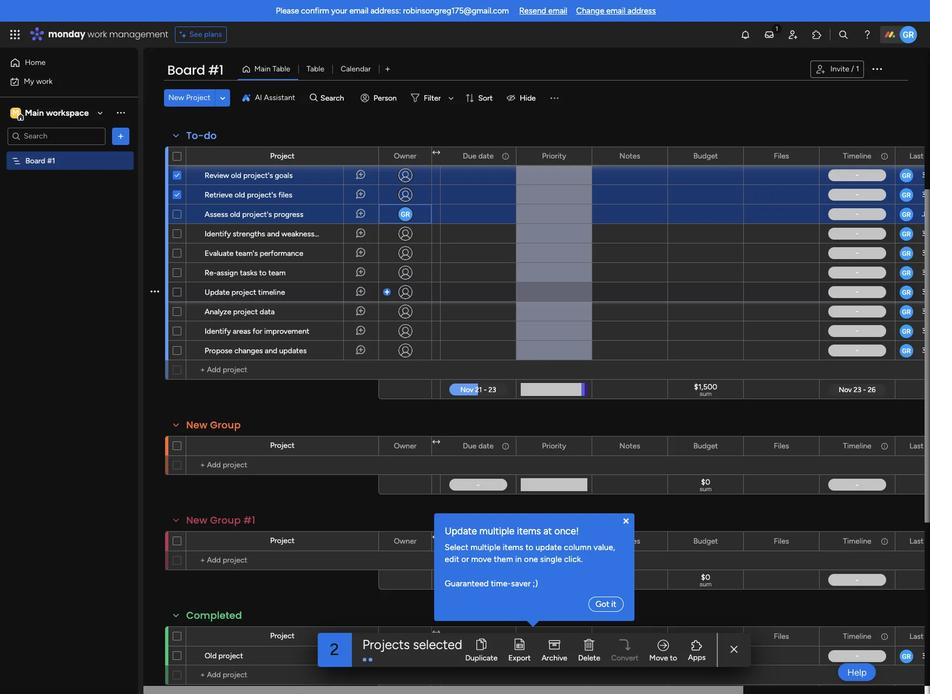 Task type: describe. For each thing, give the bounding box(es) containing it.
update for update multiple items at once!
[[445, 526, 477, 538]]

last up for 4th last up field from the top
[[910, 632, 931, 642]]

Search in workspace field
[[23, 130, 90, 142]]

1 vertical spatial options image
[[115, 131, 126, 142]]

#1 inside field
[[208, 61, 224, 79]]

my
[[24, 77, 34, 86]]

4 files field from the top
[[772, 631, 792, 643]]

do
[[204, 129, 217, 142]]

ai logo image
[[242, 94, 251, 102]]

project inside the 'new project' button
[[186, 93, 211, 102]]

board #1 inside list box
[[25, 156, 55, 165]]

propose changes and updates
[[205, 347, 307, 356]]

new for new group
[[186, 419, 208, 432]]

assistant
[[264, 93, 295, 102]]

files for third files field from the bottom of the page
[[774, 442, 789, 451]]

home button
[[6, 54, 116, 71]]

$1,500
[[694, 383, 718, 392]]

apps
[[688, 654, 706, 663]]

saver
[[511, 580, 531, 589]]

table inside button
[[307, 64, 325, 74]]

help button
[[839, 664, 876, 682]]

re-
[[205, 269, 217, 278]]

items for at
[[517, 526, 541, 538]]

identify strengths and weaknesses
[[205, 230, 322, 239]]

2 budget field from the top
[[691, 441, 721, 453]]

5 m from the top
[[928, 269, 931, 277]]

select multiple items to update column value, edit or move them in one single click.
[[445, 543, 615, 565]]

owner for fourth owner field from the top
[[394, 632, 417, 642]]

analyze project data
[[205, 308, 275, 317]]

invite
[[831, 64, 850, 74]]

2 timeline from the top
[[844, 442, 872, 451]]

4 timeline from the top
[[844, 632, 872, 642]]

7 3 from the top
[[922, 308, 926, 316]]

retrieve
[[205, 191, 233, 200]]

1 + add project text field from the top
[[192, 364, 374, 377]]

new project button
[[164, 89, 215, 107]]

3 m from the top
[[928, 230, 931, 238]]

0 vertical spatial options image
[[871, 62, 884, 75]]

1 no file image from the top
[[777, 208, 786, 221]]

team's
[[236, 249, 258, 258]]

old project
[[205, 652, 243, 661]]

2 no file image from the top
[[777, 305, 786, 318]]

priority for 2nd the priority field
[[542, 442, 566, 451]]

3 owner field from the top
[[391, 536, 420, 548]]

1 email from the left
[[350, 6, 369, 16]]

8 3 m from the top
[[922, 327, 931, 335]]

old for assess
[[230, 210, 241, 219]]

1 $0 sum from the top
[[700, 478, 712, 493]]

1 files field from the top
[[772, 150, 792, 162]]

1 $0 from the top
[[701, 478, 711, 487]]

1 vertical spatial dapulse addbtn image
[[383, 289, 390, 296]]

2 3 m from the top
[[922, 191, 931, 199]]

1 image
[[772, 22, 782, 34]]

2 priority field from the top
[[540, 441, 569, 453]]

last up for second last up field from the bottom of the page
[[910, 537, 931, 546]]

search everything image
[[838, 29, 849, 40]]

board inside list box
[[25, 156, 45, 165]]

and for strengths
[[267, 230, 280, 239]]

my work button
[[6, 73, 116, 90]]

9 3 m from the top
[[922, 347, 931, 355]]

old
[[205, 652, 217, 661]]

plans
[[204, 30, 222, 39]]

data
[[260, 308, 275, 317]]

0 vertical spatial dapulse addbtn image
[[776, 214, 778, 218]]

4 3 from the top
[[922, 249, 926, 257]]

got
[[596, 600, 610, 610]]

v2 expand column image for new group #1
[[433, 534, 440, 543]]

files for 4th files field from the top of the page
[[774, 632, 789, 642]]

project for to-do
[[270, 152, 295, 161]]

update project timeline
[[205, 288, 285, 297]]

apps image
[[812, 29, 823, 40]]

3 notes field from the top
[[617, 536, 643, 548]]

last for 4th last up field from the top
[[910, 632, 924, 642]]

new for new group #1
[[186, 514, 208, 528]]

old for review
[[231, 171, 242, 180]]

group for new group
[[210, 419, 241, 432]]

areas
[[233, 327, 251, 336]]

due date for 1st due date field from the top
[[463, 151, 494, 161]]

identify areas for improvement
[[205, 327, 310, 336]]

value,
[[594, 543, 615, 553]]

and for changes
[[265, 347, 277, 356]]

ai
[[255, 93, 262, 102]]

menu image
[[549, 93, 560, 103]]

person
[[374, 93, 397, 103]]

last up for 3rd last up field from the bottom of the page
[[910, 442, 931, 451]]

tasks
[[240, 269, 257, 278]]

table inside button
[[273, 64, 290, 74]]

7 3 m from the top
[[922, 308, 931, 316]]

8 3 from the top
[[922, 327, 926, 335]]

duplicate
[[465, 654, 498, 663]]

2 vertical spatial to
[[670, 654, 678, 663]]

main workspace
[[25, 108, 89, 118]]

in
[[516, 555, 522, 565]]

project for new group #1
[[270, 537, 295, 546]]

1 owner field from the top
[[391, 150, 420, 162]]

identify for identify strengths and weaknesses
[[205, 230, 231, 239]]

v2 search image
[[310, 92, 318, 104]]

column
[[564, 543, 592, 553]]

3 budget field from the top
[[691, 536, 721, 548]]

$1,500 sum
[[694, 383, 718, 398]]

2 owner field from the top
[[391, 441, 420, 453]]

6 m from the top
[[928, 288, 931, 296]]

project's for progress
[[242, 210, 272, 219]]

Board #1 field
[[165, 61, 226, 80]]

2 sum from the top
[[700, 486, 712, 493]]

#1 inside field
[[243, 514, 255, 528]]

select product image
[[10, 29, 21, 40]]

improvement
[[264, 327, 310, 336]]

New Group field
[[184, 419, 244, 433]]

analyze
[[205, 308, 231, 317]]

timeline
[[258, 288, 285, 297]]

updates
[[279, 347, 307, 356]]

2 $0 from the top
[[701, 574, 711, 583]]

invite / 1
[[831, 64, 860, 74]]

workspace image
[[10, 107, 21, 119]]

completed
[[186, 609, 242, 623]]

add view image
[[386, 65, 390, 73]]

monday work management
[[48, 28, 168, 41]]

2 m from the top
[[928, 191, 931, 199]]

date for 1st due date field from the bottom of the page
[[479, 632, 494, 642]]

ai assistant button
[[238, 89, 300, 107]]

angle down image
[[220, 94, 225, 102]]

help image
[[862, 29, 873, 40]]

update for update project timeline
[[205, 288, 230, 297]]

notifications image
[[740, 29, 751, 40]]

m
[[12, 108, 19, 117]]

strengths
[[233, 230, 265, 239]]

owner for fourth owner field from the bottom
[[394, 151, 417, 161]]

team
[[268, 269, 286, 278]]

1 timeline from the top
[[844, 151, 872, 161]]

2 budget from the top
[[694, 442, 718, 451]]

last for 3rd last up field from the bottom of the page
[[910, 442, 924, 451]]

hide button
[[503, 89, 543, 107]]

main table button
[[238, 61, 299, 78]]

7 m from the top
[[928, 308, 931, 316]]

;)
[[533, 580, 538, 589]]

2
[[330, 641, 339, 660]]

2 3 from the top
[[922, 191, 926, 199]]

update
[[536, 543, 562, 553]]

project's for goals
[[243, 171, 273, 180]]

help
[[848, 668, 867, 678]]

owner for 3rd owner field from the top
[[394, 537, 417, 546]]

#1 inside list box
[[47, 156, 55, 165]]

new group #1
[[186, 514, 255, 528]]

3 notes from the top
[[620, 537, 641, 546]]

1
[[856, 64, 860, 74]]

2 $0 sum from the top
[[700, 574, 712, 589]]

3 files field from the top
[[772, 536, 792, 548]]

new for new project
[[168, 93, 184, 102]]

To-do field
[[184, 129, 220, 143]]

3 3 from the top
[[922, 230, 926, 238]]

4 budget from the top
[[694, 632, 718, 642]]

click.
[[564, 555, 583, 565]]

got it link
[[589, 597, 624, 612]]

multiple for select
[[471, 543, 501, 553]]

main for main table
[[254, 64, 271, 74]]

jus
[[922, 210, 931, 218]]

4 priority field from the top
[[540, 631, 569, 643]]

board #1 inside field
[[167, 61, 224, 79]]

2 last up field from the top
[[907, 441, 931, 453]]

3 timeline field from the top
[[841, 536, 875, 548]]

2 files field from the top
[[772, 441, 792, 453]]

or
[[462, 555, 469, 565]]

1 v2 expand column image from the top
[[433, 438, 440, 447]]

move
[[471, 555, 492, 565]]

1 timeline field from the top
[[841, 150, 875, 162]]

assign
[[217, 269, 238, 278]]

ai assistant
[[255, 93, 295, 102]]

guaranteed time-saver ;)
[[445, 580, 538, 589]]

work for monday
[[88, 28, 107, 41]]

progress
[[274, 210, 304, 219]]

9 3 from the top
[[922, 347, 926, 355]]

identify for identify areas for improvement
[[205, 327, 231, 336]]

1 3 m from the top
[[922, 171, 931, 179]]

see plans button
[[175, 27, 227, 43]]

notes for completed
[[620, 632, 641, 642]]

3 no file image from the top
[[777, 651, 786, 664]]

due for 1st due date field from the bottom of the page
[[463, 632, 477, 642]]

notes for new group
[[620, 442, 641, 451]]

old for retrieve
[[235, 191, 245, 200]]

inbox image
[[764, 29, 775, 40]]

1 budget from the top
[[694, 151, 718, 161]]

changes
[[234, 347, 263, 356]]

owner for 2nd owner field
[[394, 442, 417, 451]]

propose
[[205, 347, 233, 356]]

evaluate team's performance
[[205, 249, 304, 258]]

v2 expand column image
[[433, 148, 440, 158]]

workspace options image
[[115, 107, 126, 118]]

email for change email address
[[607, 6, 626, 16]]

update multiple items at once!
[[445, 526, 579, 538]]

new project
[[168, 93, 211, 102]]

due date for third due date field from the bottom
[[463, 442, 494, 451]]

due for third due date field
[[463, 537, 477, 546]]



Task type: locate. For each thing, give the bounding box(es) containing it.
multiple for update
[[480, 526, 515, 538]]

hide
[[520, 93, 536, 103]]

0 horizontal spatial to
[[259, 269, 267, 278]]

no file image
[[777, 208, 786, 221], [777, 305, 786, 318], [777, 651, 786, 664]]

update up analyze
[[205, 288, 230, 297]]

column information image
[[502, 152, 510, 161], [502, 538, 510, 546], [881, 538, 889, 546], [881, 633, 889, 642]]

3
[[922, 171, 926, 179], [922, 191, 926, 199], [922, 230, 926, 238], [922, 249, 926, 257], [922, 269, 926, 277], [922, 288, 926, 296], [922, 308, 926, 316], [922, 327, 926, 335], [922, 347, 926, 355]]

sum for first + add project text box from the top of the page
[[700, 391, 712, 398]]

1 vertical spatial main
[[25, 108, 44, 118]]

sort button
[[461, 89, 499, 107]]

due
[[463, 151, 477, 161], [463, 442, 477, 451], [463, 537, 477, 546], [463, 632, 477, 642]]

3 priority from the top
[[542, 537, 566, 546]]

1 owner from the top
[[394, 151, 417, 161]]

board #1 up the new project
[[167, 61, 224, 79]]

old right retrieve
[[235, 191, 245, 200]]

1 horizontal spatial board #1
[[167, 61, 224, 79]]

0 horizontal spatial board
[[25, 156, 45, 165]]

email right resend
[[549, 6, 568, 16]]

2 vertical spatial v2 expand column image
[[433, 629, 440, 638]]

Files field
[[772, 150, 792, 162], [772, 441, 792, 453], [772, 536, 792, 548], [772, 631, 792, 643]]

weaknesses
[[282, 230, 322, 239]]

0 vertical spatial board
[[167, 61, 205, 79]]

4 owner from the top
[[394, 632, 417, 642]]

notes
[[620, 151, 641, 161], [620, 442, 641, 451], [620, 537, 641, 546], [620, 632, 641, 642]]

date for third due date field
[[479, 537, 494, 546]]

1 notes from the top
[[620, 151, 641, 161]]

2 due date field from the top
[[460, 441, 497, 453]]

1 vertical spatial to
[[526, 543, 534, 553]]

5 3 m from the top
[[922, 269, 931, 277]]

one
[[524, 555, 538, 565]]

0 vertical spatial $0 sum
[[700, 478, 712, 493]]

1 horizontal spatial board
[[167, 61, 205, 79]]

project
[[186, 93, 211, 102], [270, 152, 295, 161], [270, 441, 295, 451], [270, 537, 295, 546], [270, 632, 295, 641]]

to up one
[[526, 543, 534, 553]]

project's up retrieve old project's files at the left of page
[[243, 171, 273, 180]]

guaranteed
[[445, 580, 489, 589]]

4 notes from the top
[[620, 632, 641, 642]]

Last up field
[[907, 150, 931, 162], [907, 441, 931, 453], [907, 536, 931, 548], [907, 631, 931, 643]]

see plans
[[189, 30, 222, 39]]

4 + add project text field from the top
[[192, 669, 374, 682]]

+ Add project text field
[[192, 364, 374, 377], [192, 459, 374, 472], [192, 555, 374, 568], [192, 669, 374, 682]]

1 vertical spatial new
[[186, 419, 208, 432]]

project down update project timeline
[[233, 308, 258, 317]]

8 m from the top
[[928, 327, 931, 335]]

multiple
[[480, 526, 515, 538], [471, 543, 501, 553]]

project down re-assign tasks to team
[[232, 288, 256, 297]]

4 3 m from the top
[[922, 249, 931, 257]]

files for third files field
[[774, 537, 789, 546]]

0 vertical spatial and
[[267, 230, 280, 239]]

options image down workspace options icon
[[115, 131, 126, 142]]

5 3 from the top
[[922, 269, 926, 277]]

0 vertical spatial items
[[517, 526, 541, 538]]

6 3 from the top
[[922, 288, 926, 296]]

them
[[494, 555, 513, 565]]

group inside field
[[210, 514, 241, 528]]

4 last up field from the top
[[907, 631, 931, 643]]

projects
[[363, 637, 410, 653]]

options image
[[871, 62, 884, 75], [115, 131, 126, 142]]

up for 4th last up field from the top
[[926, 632, 931, 642]]

0 vertical spatial sum
[[700, 391, 712, 398]]

sum for 3rd + add project text box from the top
[[700, 581, 712, 589]]

sum
[[700, 391, 712, 398], [700, 486, 712, 493], [700, 581, 712, 589]]

project's up identify strengths and weaknesses
[[242, 210, 272, 219]]

monday
[[48, 28, 85, 41]]

4 date from the top
[[479, 632, 494, 642]]

Timeline field
[[841, 150, 875, 162], [841, 441, 875, 453], [841, 536, 875, 548], [841, 631, 875, 643]]

group inside field
[[210, 419, 241, 432]]

review
[[205, 171, 229, 180]]

Completed field
[[184, 609, 245, 623]]

project for new group
[[270, 441, 295, 451]]

0 vertical spatial to
[[259, 269, 267, 278]]

resend email
[[520, 6, 568, 16]]

1 budget field from the top
[[691, 150, 721, 162]]

2 + add project text field from the top
[[192, 459, 374, 472]]

work inside button
[[36, 77, 53, 86]]

work right my
[[36, 77, 53, 86]]

$0 sum
[[700, 478, 712, 493], [700, 574, 712, 589]]

notes field for new group
[[617, 441, 643, 453]]

1 horizontal spatial work
[[88, 28, 107, 41]]

0 vertical spatial identify
[[205, 230, 231, 239]]

0 vertical spatial #1
[[208, 61, 224, 79]]

items for to
[[503, 543, 524, 553]]

3 budget from the top
[[694, 537, 718, 546]]

3 due date from the top
[[463, 537, 494, 546]]

email
[[350, 6, 369, 16], [549, 6, 568, 16], [607, 6, 626, 16]]

board inside field
[[167, 61, 205, 79]]

1 horizontal spatial main
[[254, 64, 271, 74]]

to for update
[[526, 543, 534, 553]]

2 timeline field from the top
[[841, 441, 875, 453]]

1 date from the top
[[479, 151, 494, 161]]

1 vertical spatial project
[[233, 308, 258, 317]]

1 vertical spatial board
[[25, 156, 45, 165]]

0 vertical spatial work
[[88, 28, 107, 41]]

workspace selection element
[[10, 106, 90, 121]]

0 vertical spatial update
[[205, 288, 230, 297]]

new inside button
[[168, 93, 184, 102]]

arrow down image
[[445, 92, 458, 105]]

due date for third due date field
[[463, 537, 494, 546]]

email right the change
[[607, 6, 626, 16]]

1 vertical spatial project's
[[247, 191, 277, 200]]

board down the "search in workspace" field
[[25, 156, 45, 165]]

0 horizontal spatial email
[[350, 6, 369, 16]]

2 vertical spatial #1
[[243, 514, 255, 528]]

and up performance
[[267, 230, 280, 239]]

0 vertical spatial v2 expand column image
[[433, 438, 440, 447]]

1 horizontal spatial email
[[549, 6, 568, 16]]

to right move
[[670, 654, 678, 663]]

2 identify from the top
[[205, 327, 231, 336]]

goals
[[275, 171, 293, 180]]

to for team
[[259, 269, 267, 278]]

2 owner from the top
[[394, 442, 417, 451]]

group for new group #1
[[210, 514, 241, 528]]

invite members image
[[788, 29, 799, 40]]

1 horizontal spatial dapulse addbtn image
[[776, 214, 778, 218]]

3 last up from the top
[[910, 537, 931, 546]]

0 vertical spatial multiple
[[480, 526, 515, 538]]

1 vertical spatial sum
[[700, 486, 712, 493]]

9 m from the top
[[928, 347, 931, 355]]

last for second last up field from the bottom of the page
[[910, 537, 924, 546]]

2 vertical spatial project's
[[242, 210, 272, 219]]

4 m from the top
[[928, 249, 931, 257]]

2 group from the top
[[210, 514, 241, 528]]

1 3 from the top
[[922, 171, 926, 179]]

select
[[445, 543, 469, 553]]

main
[[254, 64, 271, 74], [25, 108, 44, 118]]

0 horizontal spatial options image
[[115, 131, 126, 142]]

assess old project's progress
[[205, 210, 304, 219]]

see
[[189, 30, 202, 39]]

work for my
[[36, 77, 53, 86]]

2 last from the top
[[910, 442, 924, 451]]

3 up from the top
[[926, 537, 931, 546]]

single
[[540, 555, 562, 565]]

3 last up field from the top
[[907, 536, 931, 548]]

Search field
[[318, 90, 350, 106]]

1 due date field from the top
[[460, 150, 497, 162]]

archive
[[542, 654, 568, 663]]

Budget field
[[691, 150, 721, 162], [691, 441, 721, 453], [691, 536, 721, 548], [691, 631, 721, 643]]

3 timeline from the top
[[844, 537, 872, 546]]

v2 expand column image for completed
[[433, 629, 440, 638]]

1 vertical spatial work
[[36, 77, 53, 86]]

1 horizontal spatial options image
[[871, 62, 884, 75]]

notes field for to-do
[[617, 150, 643, 162]]

work
[[88, 28, 107, 41], [36, 77, 53, 86]]

3 sum from the top
[[700, 581, 712, 589]]

1 vertical spatial $0
[[701, 574, 711, 583]]

0 horizontal spatial board #1
[[25, 156, 55, 165]]

files
[[774, 151, 789, 161], [774, 442, 789, 451], [774, 537, 789, 546], [774, 632, 789, 642]]

board up the new project
[[167, 61, 205, 79]]

1 vertical spatial and
[[265, 347, 277, 356]]

items up in
[[503, 543, 524, 553]]

table button
[[299, 61, 333, 78]]

old right assess
[[230, 210, 241, 219]]

3 v2 expand column image from the top
[[433, 629, 440, 638]]

1 vertical spatial group
[[210, 514, 241, 528]]

multiple up them
[[480, 526, 515, 538]]

sort
[[478, 93, 493, 103]]

projects selected
[[363, 637, 463, 653]]

1 last up from the top
[[910, 151, 931, 161]]

priority for 3rd the priority field from the top of the page
[[542, 537, 566, 546]]

identify up evaluate
[[205, 230, 231, 239]]

move to
[[650, 654, 678, 663]]

1 group from the top
[[210, 419, 241, 432]]

2 files from the top
[[774, 442, 789, 451]]

main for main workspace
[[25, 108, 44, 118]]

once!
[[555, 526, 579, 538]]

Priority field
[[540, 150, 569, 162], [540, 441, 569, 453], [540, 536, 569, 548], [540, 631, 569, 643]]

6 3 m from the top
[[922, 288, 931, 296]]

files
[[279, 191, 292, 200]]

0 vertical spatial no file image
[[777, 208, 786, 221]]

0 vertical spatial project
[[232, 288, 256, 297]]

priority for first the priority field from the top
[[542, 151, 566, 161]]

0 horizontal spatial update
[[205, 288, 230, 297]]

management
[[109, 28, 168, 41]]

new group
[[186, 419, 241, 432]]

address
[[628, 6, 656, 16]]

1 horizontal spatial to
[[526, 543, 534, 553]]

items left at at right bottom
[[517, 526, 541, 538]]

and left updates
[[265, 347, 277, 356]]

due for 1st due date field from the top
[[463, 151, 477, 161]]

1 files from the top
[[774, 151, 789, 161]]

1 vertical spatial identify
[[205, 327, 231, 336]]

change email address
[[576, 6, 656, 16]]

export
[[509, 654, 531, 663]]

for
[[253, 327, 262, 336]]

4 budget field from the top
[[691, 631, 721, 643]]

0 horizontal spatial work
[[36, 77, 53, 86]]

2 vertical spatial project
[[219, 652, 243, 661]]

update up select
[[445, 526, 477, 538]]

main right 'workspace' image
[[25, 108, 44, 118]]

2 up from the top
[[926, 442, 931, 451]]

project's for files
[[247, 191, 277, 200]]

1 horizontal spatial #1
[[208, 61, 224, 79]]

1 vertical spatial multiple
[[471, 543, 501, 553]]

1 vertical spatial no file image
[[777, 305, 786, 318]]

files for fourth files field from the bottom of the page
[[774, 151, 789, 161]]

email right your
[[350, 6, 369, 16]]

time-
[[491, 580, 511, 589]]

1 horizontal spatial table
[[307, 64, 325, 74]]

1 vertical spatial v2 expand column image
[[433, 534, 440, 543]]

new inside field
[[186, 419, 208, 432]]

2 vertical spatial new
[[186, 514, 208, 528]]

New Group #1 field
[[184, 514, 258, 528]]

due date
[[463, 151, 494, 161], [463, 442, 494, 451], [463, 537, 494, 546], [463, 632, 494, 642]]

edit
[[445, 555, 460, 565]]

4 last up from the top
[[910, 632, 931, 642]]

2 last up from the top
[[910, 442, 931, 451]]

2 notes from the top
[[620, 442, 641, 451]]

2 horizontal spatial email
[[607, 6, 626, 16]]

3 + add project text field from the top
[[192, 555, 374, 568]]

project right old
[[219, 652, 243, 661]]

1 last up field from the top
[[907, 150, 931, 162]]

my work
[[24, 77, 53, 86]]

delete
[[578, 654, 601, 663]]

4 due date field from the top
[[460, 631, 497, 643]]

items inside select multiple items to update column value, edit or move them in one single click.
[[503, 543, 524, 553]]

Due date field
[[460, 150, 497, 162], [460, 441, 497, 453], [460, 536, 497, 548], [460, 631, 497, 643]]

evaluate
[[205, 249, 234, 258]]

due date for 1st due date field from the bottom of the page
[[463, 632, 494, 642]]

2 notes field from the top
[[617, 441, 643, 453]]

sum inside the $1,500 sum
[[700, 391, 712, 398]]

2 vertical spatial no file image
[[777, 651, 786, 664]]

1 m from the top
[[928, 171, 931, 179]]

project for completed
[[270, 632, 295, 641]]

to left team
[[259, 269, 267, 278]]

review old project's goals
[[205, 171, 293, 180]]

project for data
[[233, 308, 258, 317]]

resend
[[520, 6, 547, 16]]

2 horizontal spatial to
[[670, 654, 678, 663]]

1 vertical spatial old
[[235, 191, 245, 200]]

to inside select multiple items to update column value, edit or move them in one single click.
[[526, 543, 534, 553]]

1 notes field from the top
[[617, 150, 643, 162]]

1 priority field from the top
[[540, 150, 569, 162]]

0 horizontal spatial main
[[25, 108, 44, 118]]

retrieve old project's files
[[205, 191, 292, 200]]

4 timeline field from the top
[[841, 631, 875, 643]]

address:
[[371, 6, 401, 16]]

home
[[25, 58, 46, 67]]

invite / 1 button
[[811, 61, 864, 78]]

1 priority from the top
[[542, 151, 566, 161]]

option
[[0, 151, 138, 153]]

0 vertical spatial old
[[231, 171, 242, 180]]

up for 3rd last up field from the bottom of the page
[[926, 442, 931, 451]]

4 priority from the top
[[542, 632, 566, 642]]

0 vertical spatial board #1
[[167, 61, 224, 79]]

4 last from the top
[[910, 632, 924, 642]]

1 table from the left
[[273, 64, 290, 74]]

1 vertical spatial #1
[[47, 156, 55, 165]]

Notes field
[[617, 150, 643, 162], [617, 441, 643, 453], [617, 536, 643, 548], [617, 631, 643, 643]]

4 notes field from the top
[[617, 631, 643, 643]]

2 horizontal spatial #1
[[243, 514, 255, 528]]

1 vertical spatial items
[[503, 543, 524, 553]]

date for third due date field from the bottom
[[479, 442, 494, 451]]

old right review on the left
[[231, 171, 242, 180]]

email for resend email
[[549, 6, 568, 16]]

multiple inside select multiple items to update column value, edit or move them in one single click.
[[471, 543, 501, 553]]

1 vertical spatial board #1
[[25, 156, 55, 165]]

up for first last up field
[[926, 151, 931, 161]]

board #1 down the "search in workspace" field
[[25, 156, 55, 165]]

date
[[479, 151, 494, 161], [479, 442, 494, 451], [479, 537, 494, 546], [479, 632, 494, 642]]

3 owner from the top
[[394, 537, 417, 546]]

4 owner field from the top
[[391, 631, 420, 643]]

table
[[273, 64, 290, 74], [307, 64, 325, 74]]

column information image
[[881, 152, 889, 161], [502, 442, 510, 451], [881, 442, 889, 451], [502, 633, 510, 642]]

1 horizontal spatial update
[[445, 526, 477, 538]]

last
[[910, 151, 924, 161], [910, 442, 924, 451], [910, 537, 924, 546], [910, 632, 924, 642]]

identify down analyze
[[205, 327, 231, 336]]

your
[[331, 6, 348, 16]]

board #1 list box
[[0, 149, 138, 316]]

0 vertical spatial $0
[[701, 478, 711, 487]]

due for third due date field from the bottom
[[463, 442, 477, 451]]

v2 expand column image
[[433, 438, 440, 447], [433, 534, 440, 543], [433, 629, 440, 638]]

project for timeline
[[232, 288, 256, 297]]

3 3 m from the top
[[922, 230, 931, 238]]

2 vertical spatial sum
[[700, 581, 712, 589]]

main inside workspace selection element
[[25, 108, 44, 118]]

calendar
[[341, 64, 371, 74]]

last up for first last up field
[[910, 151, 931, 161]]

table up assistant
[[273, 64, 290, 74]]

multiple up move
[[471, 543, 501, 553]]

30
[[922, 653, 931, 661]]

0 horizontal spatial dapulse addbtn image
[[383, 289, 390, 296]]

greg robinson image
[[900, 26, 918, 43]]

1 vertical spatial $0 sum
[[700, 574, 712, 589]]

priority for first the priority field from the bottom
[[542, 632, 566, 642]]

3 priority field from the top
[[540, 536, 569, 548]]

owner
[[394, 151, 417, 161], [394, 442, 417, 451], [394, 537, 417, 546], [394, 632, 417, 642]]

/
[[852, 64, 855, 74]]

main up ai
[[254, 64, 271, 74]]

notes for to-do
[[620, 151, 641, 161]]

last for first last up field
[[910, 151, 924, 161]]

to
[[259, 269, 267, 278], [526, 543, 534, 553], [670, 654, 678, 663]]

2 v2 expand column image from the top
[[433, 534, 440, 543]]

options image right "1"
[[871, 62, 884, 75]]

selected
[[413, 637, 463, 653]]

3 last from the top
[[910, 537, 924, 546]]

2 date from the top
[[479, 442, 494, 451]]

up for second last up field from the bottom of the page
[[926, 537, 931, 546]]

0 vertical spatial project's
[[243, 171, 273, 180]]

0 vertical spatial new
[[168, 93, 184, 102]]

0 vertical spatial group
[[210, 419, 241, 432]]

project's up assess old project's progress
[[247, 191, 277, 200]]

main inside button
[[254, 64, 271, 74]]

4 files from the top
[[774, 632, 789, 642]]

convert
[[611, 654, 639, 663]]

3 m
[[922, 171, 931, 179], [922, 191, 931, 199], [922, 230, 931, 238], [922, 249, 931, 257], [922, 269, 931, 277], [922, 288, 931, 296], [922, 308, 931, 316], [922, 327, 931, 335], [922, 347, 931, 355]]

2 due from the top
[[463, 442, 477, 451]]

date for 1st due date field from the top
[[479, 151, 494, 161]]

1 vertical spatial update
[[445, 526, 477, 538]]

0 vertical spatial main
[[254, 64, 271, 74]]

3 due date field from the top
[[460, 536, 497, 548]]

table up "v2 search" image
[[307, 64, 325, 74]]

2 due date from the top
[[463, 442, 494, 451]]

change
[[576, 6, 605, 16]]

3 due from the top
[[463, 537, 477, 546]]

0 horizontal spatial #1
[[47, 156, 55, 165]]

at
[[544, 526, 552, 538]]

notes field for completed
[[617, 631, 643, 643]]

assess
[[205, 210, 228, 219]]

dapulse addbtn image
[[776, 214, 778, 218], [383, 289, 390, 296]]

work right monday
[[88, 28, 107, 41]]

0 horizontal spatial table
[[273, 64, 290, 74]]

Owner field
[[391, 150, 420, 162], [391, 441, 420, 453], [391, 536, 420, 548], [391, 631, 420, 643]]

got it
[[596, 600, 617, 610]]

re-assign tasks to team
[[205, 269, 286, 278]]

new inside field
[[186, 514, 208, 528]]

2 vertical spatial old
[[230, 210, 241, 219]]



Task type: vqa. For each thing, say whether or not it's contained in the screenshot.
the Invite / 1
yes



